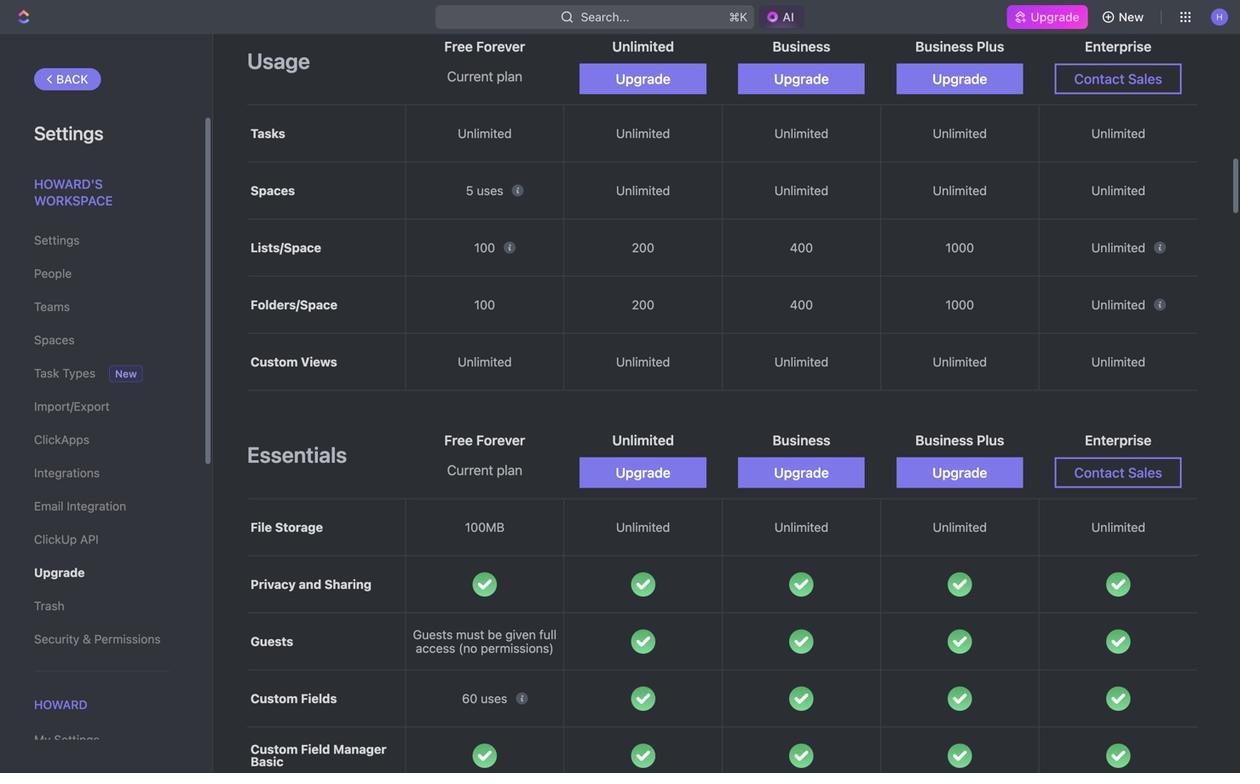 Task type: describe. For each thing, give the bounding box(es) containing it.
sharing
[[325, 577, 372, 591]]

uses for 5 uses
[[477, 183, 504, 198]]

ai button
[[759, 5, 805, 29]]

security & permissions link
[[34, 625, 170, 654]]

essentials
[[247, 442, 347, 468]]

given
[[505, 628, 536, 642]]

custom for usage
[[251, 354, 298, 369]]

my settings link
[[34, 726, 170, 755]]

1000 for folders/space
[[946, 298, 974, 312]]

clickapps link
[[34, 425, 170, 454]]

5
[[466, 183, 474, 198]]

60 uses
[[462, 691, 507, 706]]

people link
[[34, 259, 170, 288]]

permissions
[[94, 632, 161, 646]]

must
[[456, 628, 484, 642]]

search...
[[581, 10, 630, 24]]

200 for lists/space
[[632, 240, 655, 255]]

5 uses
[[466, 183, 504, 198]]

my settings
[[34, 733, 99, 747]]

free for usage
[[444, 38, 473, 55]]

basic
[[251, 755, 284, 769]]

security
[[34, 632, 79, 646]]

400 for lists/space
[[790, 240, 813, 255]]

⌘k
[[729, 10, 748, 24]]

free for essentials
[[444, 432, 473, 448]]

plan for essentials
[[497, 462, 523, 478]]

contact for usage
[[1074, 71, 1125, 87]]

clickup api link
[[34, 525, 170, 554]]

my
[[34, 733, 51, 747]]

ai
[[783, 10, 794, 24]]

business plus for essentials
[[916, 432, 1005, 448]]

email integration link
[[34, 492, 170, 521]]

import/export
[[34, 399, 110, 413]]

storage
[[275, 520, 323, 534]]

h button
[[1206, 3, 1234, 31]]

teams
[[34, 300, 70, 314]]

plus for essentials
[[977, 432, 1005, 448]]

tasks
[[251, 126, 285, 141]]

integrations
[[34, 466, 100, 480]]

custom views
[[251, 354, 337, 369]]

1 vertical spatial settings
[[34, 233, 80, 247]]

contact sales button for usage
[[1055, 64, 1182, 94]]

folders/space
[[251, 297, 338, 312]]

security & permissions
[[34, 632, 161, 646]]

current plan for essentials
[[447, 462, 523, 478]]

and
[[299, 577, 321, 591]]

guests must be given full access (no permissions)
[[413, 628, 557, 656]]

free forever for usage
[[444, 38, 525, 55]]

integration
[[67, 499, 126, 513]]

trash
[[34, 599, 65, 613]]

guests for guests must be given full access (no permissions)
[[413, 628, 453, 642]]

file storage
[[251, 520, 323, 534]]

email
[[34, 499, 64, 513]]

custom fields
[[251, 691, 337, 706]]

business plus for usage
[[916, 38, 1005, 55]]

api
[[80, 532, 99, 546]]

contact sales button for essentials
[[1055, 457, 1182, 488]]

upgrade inside settings element
[[34, 566, 85, 580]]

spaces link
[[34, 326, 170, 355]]

field
[[301, 742, 330, 757]]

settings link
[[34, 226, 170, 255]]

current plan for usage
[[447, 68, 523, 84]]

be
[[488, 628, 502, 642]]

guests for guests
[[251, 634, 293, 649]]

teams link
[[34, 292, 170, 321]]

fields
[[301, 691, 337, 706]]

plan for usage
[[497, 68, 523, 84]]



Task type: vqa. For each thing, say whether or not it's contained in the screenshot.
bottommost Task 1 Link
no



Task type: locate. For each thing, give the bounding box(es) containing it.
forever for usage
[[476, 38, 525, 55]]

0 vertical spatial contact sales button
[[1055, 64, 1182, 94]]

back
[[56, 72, 88, 86]]

0 vertical spatial sales
[[1128, 71, 1163, 87]]

upgrade
[[1031, 10, 1080, 24], [616, 71, 671, 87], [774, 71, 829, 87], [933, 71, 988, 87], [616, 465, 671, 481], [774, 465, 829, 481], [933, 465, 988, 481], [34, 566, 85, 580]]

1 plus from the top
[[977, 38, 1005, 55]]

1 horizontal spatial upgrade link
[[1007, 5, 1088, 29]]

2 plus from the top
[[977, 432, 1005, 448]]

0 vertical spatial plan
[[497, 68, 523, 84]]

contact sales for usage
[[1074, 71, 1163, 87]]

0 vertical spatial contact
[[1074, 71, 1125, 87]]

2 200 from the top
[[632, 298, 655, 312]]

contact sales
[[1074, 71, 1163, 87], [1074, 465, 1163, 481]]

1 vertical spatial new
[[115, 368, 137, 380]]

200 for folders/space
[[632, 298, 655, 312]]

0 horizontal spatial spaces
[[34, 333, 75, 347]]

2 100 from the top
[[474, 298, 495, 312]]

60
[[462, 691, 478, 706]]

0 vertical spatial 100
[[474, 240, 495, 255]]

400 for folders/space
[[790, 298, 813, 312]]

2 business plus from the top
[[916, 432, 1005, 448]]

1 vertical spatial current
[[447, 462, 493, 478]]

2 contact sales from the top
[[1074, 465, 1163, 481]]

new
[[1119, 10, 1144, 24], [115, 368, 137, 380]]

check image
[[473, 572, 497, 597], [631, 629, 655, 654], [790, 629, 814, 654], [948, 629, 972, 654], [1107, 629, 1131, 654], [631, 687, 655, 711], [790, 687, 814, 711], [948, 687, 972, 711], [473, 744, 497, 768], [948, 744, 972, 768], [1107, 744, 1131, 768]]

0 vertical spatial free forever
[[444, 38, 525, 55]]

2 sales from the top
[[1128, 465, 1163, 481]]

sales
[[1128, 71, 1163, 87], [1128, 465, 1163, 481]]

1 current from the top
[[447, 68, 493, 84]]

1 vertical spatial spaces
[[34, 333, 75, 347]]

0 horizontal spatial upgrade link
[[34, 558, 170, 587]]

0 vertical spatial enterprise
[[1085, 38, 1152, 55]]

file
[[251, 520, 272, 534]]

email integration
[[34, 499, 126, 513]]

settings right my
[[54, 733, 99, 747]]

new inside settings element
[[115, 368, 137, 380]]

1 vertical spatial contact
[[1074, 465, 1125, 481]]

100mb
[[465, 520, 505, 535]]

1 forever from the top
[[476, 38, 525, 55]]

contact
[[1074, 71, 1125, 87], [1074, 465, 1125, 481]]

1 enterprise from the top
[[1085, 38, 1152, 55]]

contact sales for essentials
[[1074, 465, 1163, 481]]

2 vertical spatial custom
[[251, 742, 298, 757]]

clickapps
[[34, 433, 89, 447]]

back link
[[34, 68, 101, 90]]

clickup
[[34, 532, 77, 546]]

current for essentials
[[447, 462, 493, 478]]

guests inside guests must be given full access (no permissions)
[[413, 628, 453, 642]]

2 vertical spatial settings
[[54, 733, 99, 747]]

spaces down tasks
[[251, 183, 295, 198]]

1 400 from the top
[[790, 240, 813, 255]]

0 vertical spatial 400
[[790, 240, 813, 255]]

new inside "new" button
[[1119, 10, 1144, 24]]

1 vertical spatial sales
[[1128, 465, 1163, 481]]

1 vertical spatial free
[[444, 432, 473, 448]]

1 vertical spatial contact sales button
[[1055, 457, 1182, 488]]

forever for essentials
[[476, 432, 525, 448]]

1000 for lists/space
[[946, 240, 974, 255]]

guests left must
[[413, 628, 453, 642]]

plus for usage
[[977, 38, 1005, 55]]

custom field manager basic
[[251, 742, 387, 769]]

access
[[416, 641, 455, 656]]

people
[[34, 266, 72, 280]]

0 vertical spatial free
[[444, 38, 473, 55]]

1 free forever from the top
[[444, 38, 525, 55]]

2 contact from the top
[[1074, 465, 1125, 481]]

contact for essentials
[[1074, 465, 1125, 481]]

1 sales from the top
[[1128, 71, 1163, 87]]

1 plan from the top
[[497, 68, 523, 84]]

3 custom from the top
[[251, 742, 298, 757]]

custom
[[251, 354, 298, 369], [251, 691, 298, 706], [251, 742, 298, 757]]

upgrade button
[[580, 64, 707, 94], [738, 64, 865, 94], [897, 64, 1023, 94], [580, 457, 707, 488], [738, 457, 865, 488], [897, 457, 1023, 488]]

1 vertical spatial 1000
[[946, 298, 974, 312]]

1 vertical spatial 100
[[474, 298, 495, 312]]

2 current plan from the top
[[447, 462, 523, 478]]

0 vertical spatial 200
[[632, 240, 655, 255]]

uses for 60 uses
[[481, 691, 507, 706]]

plus
[[977, 38, 1005, 55], [977, 432, 1005, 448]]

2 forever from the top
[[476, 432, 525, 448]]

custom left 'fields'
[[251, 691, 298, 706]]

free forever
[[444, 38, 525, 55], [444, 432, 525, 448]]

howard
[[34, 698, 87, 712]]

spaces down teams
[[34, 333, 75, 347]]

business plus
[[916, 38, 1005, 55], [916, 432, 1005, 448]]

0 vertical spatial new
[[1119, 10, 1144, 24]]

100
[[474, 240, 495, 255], [474, 298, 495, 312]]

1 vertical spatial business plus
[[916, 432, 1005, 448]]

uses
[[477, 183, 504, 198], [481, 691, 507, 706]]

contact sales button
[[1055, 64, 1182, 94], [1055, 457, 1182, 488]]

check image
[[631, 572, 655, 597], [790, 572, 814, 597], [948, 572, 972, 597], [1107, 572, 1131, 597], [1107, 687, 1131, 711], [631, 744, 655, 768], [790, 744, 814, 768]]

import/export link
[[34, 392, 170, 421]]

usage
[[247, 48, 310, 74]]

1 vertical spatial 400
[[790, 298, 813, 312]]

free forever for essentials
[[444, 432, 525, 448]]

trash link
[[34, 592, 170, 621]]

upgrade link
[[1007, 5, 1088, 29], [34, 558, 170, 587]]

1 200 from the top
[[632, 240, 655, 255]]

1 contact sales button from the top
[[1055, 64, 1182, 94]]

settings
[[34, 122, 103, 144], [34, 233, 80, 247], [54, 733, 99, 747]]

enterprise for essentials
[[1085, 432, 1152, 448]]

0 vertical spatial uses
[[477, 183, 504, 198]]

2 current from the top
[[447, 462, 493, 478]]

permissions)
[[481, 641, 554, 656]]

settings up people
[[34, 233, 80, 247]]

1 vertical spatial upgrade link
[[34, 558, 170, 587]]

0 vertical spatial settings
[[34, 122, 103, 144]]

2 plan from the top
[[497, 462, 523, 478]]

unlimited
[[612, 38, 674, 55], [458, 126, 512, 141], [616, 126, 670, 141], [775, 126, 829, 141], [933, 126, 987, 141], [1092, 126, 1146, 141], [616, 183, 670, 198], [775, 183, 829, 198], [933, 183, 987, 198], [1092, 183, 1146, 198], [1092, 240, 1146, 255], [1092, 298, 1146, 312], [458, 355, 512, 369], [616, 355, 670, 369], [775, 355, 829, 369], [933, 355, 987, 369], [1092, 355, 1146, 369], [612, 432, 674, 448], [616, 520, 670, 535], [775, 520, 829, 535], [933, 520, 987, 535], [1092, 520, 1146, 535]]

current plan
[[447, 68, 523, 84], [447, 462, 523, 478]]

settings element
[[0, 34, 213, 773]]

sales for usage
[[1128, 71, 1163, 87]]

task types
[[34, 366, 95, 380]]

clickup api
[[34, 532, 99, 546]]

0 vertical spatial upgrade link
[[1007, 5, 1088, 29]]

custom left field
[[251, 742, 298, 757]]

plan
[[497, 68, 523, 84], [497, 462, 523, 478]]

views
[[301, 354, 337, 369]]

upgrade link left "new" button at top right
[[1007, 5, 1088, 29]]

custom left "views"
[[251, 354, 298, 369]]

current
[[447, 68, 493, 84], [447, 462, 493, 478]]

integrations link
[[34, 459, 170, 488]]

0 vertical spatial business plus
[[916, 38, 1005, 55]]

workspace
[[34, 193, 113, 208]]

custom for essentials
[[251, 742, 298, 757]]

2 contact sales button from the top
[[1055, 457, 1182, 488]]

1 vertical spatial 200
[[632, 298, 655, 312]]

2 400 from the top
[[790, 298, 813, 312]]

1 free from the top
[[444, 38, 473, 55]]

0 vertical spatial forever
[[476, 38, 525, 55]]

howard's workspace
[[34, 176, 113, 208]]

(no
[[459, 641, 478, 656]]

0 vertical spatial custom
[[251, 354, 298, 369]]

howard's
[[34, 176, 103, 191]]

1 business plus from the top
[[916, 38, 1005, 55]]

task
[[34, 366, 59, 380]]

0 vertical spatial spaces
[[251, 183, 295, 198]]

0 horizontal spatial guests
[[251, 634, 293, 649]]

custom inside custom field manager basic
[[251, 742, 298, 757]]

&
[[83, 632, 91, 646]]

0 vertical spatial current plan
[[447, 68, 523, 84]]

uses right 5
[[477, 183, 504, 198]]

400
[[790, 240, 813, 255], [790, 298, 813, 312]]

privacy and sharing
[[251, 577, 372, 591]]

2 enterprise from the top
[[1085, 432, 1152, 448]]

forever
[[476, 38, 525, 55], [476, 432, 525, 448]]

1 vertical spatial enterprise
[[1085, 432, 1152, 448]]

1 vertical spatial contact sales
[[1074, 465, 1163, 481]]

upgrade link down clickup api link
[[34, 558, 170, 587]]

1 contact sales from the top
[[1074, 71, 1163, 87]]

spaces
[[251, 183, 295, 198], [34, 333, 75, 347]]

guests down privacy
[[251, 634, 293, 649]]

full
[[539, 628, 557, 642]]

settings up howard's
[[34, 122, 103, 144]]

types
[[62, 366, 95, 380]]

privacy
[[251, 577, 296, 591]]

new button
[[1095, 3, 1154, 31]]

enterprise
[[1085, 38, 1152, 55], [1085, 432, 1152, 448]]

0 vertical spatial current
[[447, 68, 493, 84]]

0 vertical spatial contact sales
[[1074, 71, 1163, 87]]

lists/space
[[251, 240, 321, 255]]

1 vertical spatial custom
[[251, 691, 298, 706]]

1 horizontal spatial new
[[1119, 10, 1144, 24]]

1 custom from the top
[[251, 354, 298, 369]]

2 custom from the top
[[251, 691, 298, 706]]

2 free forever from the top
[[444, 432, 525, 448]]

0 vertical spatial 1000
[[946, 240, 974, 255]]

current for usage
[[447, 68, 493, 84]]

1 current plan from the top
[[447, 68, 523, 84]]

h
[[1217, 12, 1223, 22]]

0 horizontal spatial new
[[115, 368, 137, 380]]

1 vertical spatial forever
[[476, 432, 525, 448]]

free
[[444, 38, 473, 55], [444, 432, 473, 448]]

1 horizontal spatial spaces
[[251, 183, 295, 198]]

200
[[632, 240, 655, 255], [632, 298, 655, 312]]

1 horizontal spatial guests
[[413, 628, 453, 642]]

1 vertical spatial current plan
[[447, 462, 523, 478]]

0 vertical spatial plus
[[977, 38, 1005, 55]]

1 vertical spatial free forever
[[444, 432, 525, 448]]

2 free from the top
[[444, 432, 473, 448]]

sales for essentials
[[1128, 465, 1163, 481]]

guests
[[413, 628, 453, 642], [251, 634, 293, 649]]

1 vertical spatial plus
[[977, 432, 1005, 448]]

1 vertical spatial uses
[[481, 691, 507, 706]]

1 100 from the top
[[474, 240, 495, 255]]

manager
[[333, 742, 387, 757]]

uses right 60
[[481, 691, 507, 706]]

enterprise for usage
[[1085, 38, 1152, 55]]

1 1000 from the top
[[946, 240, 974, 255]]

1 vertical spatial plan
[[497, 462, 523, 478]]

1 contact from the top
[[1074, 71, 1125, 87]]

2 1000 from the top
[[946, 298, 974, 312]]

spaces inside "link"
[[34, 333, 75, 347]]



